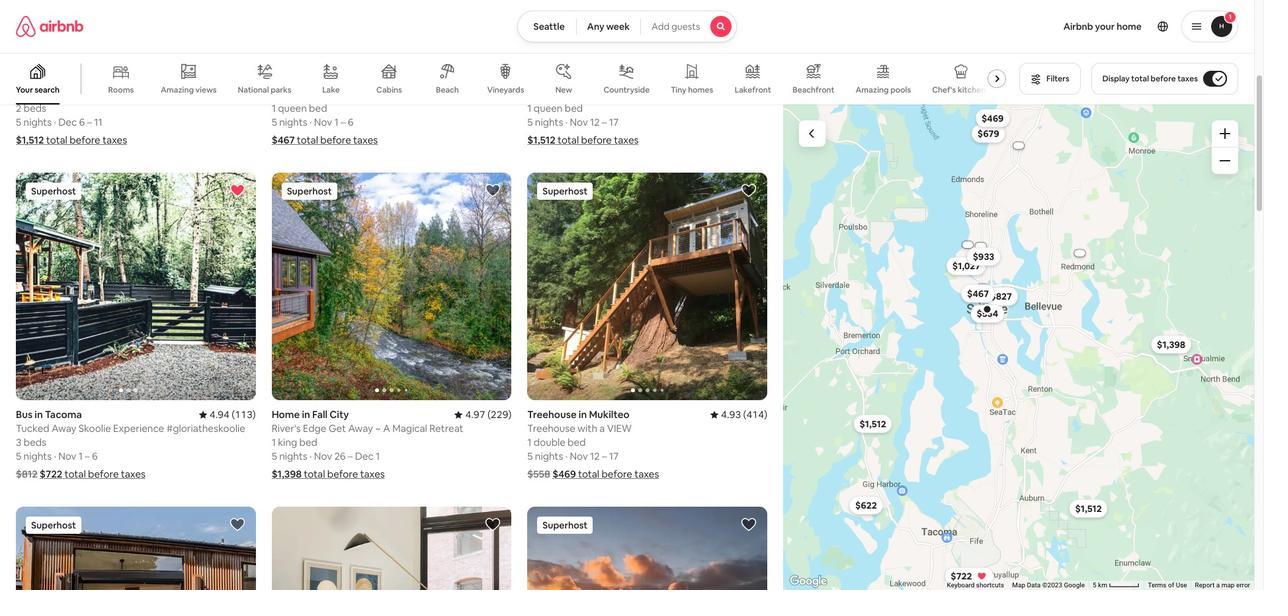 Task type: locate. For each thing, give the bounding box(es) containing it.
0 horizontal spatial queen
[[278, 102, 307, 114]]

$1,512 inside the yurt in auburn viking luxury hygge at the jarl's yurt & spa 2 beds 5 nights · dec 6 – 11 $1,512 total before taxes
[[16, 133, 44, 146]]

0 horizontal spatial dec
[[58, 115, 77, 128]]

– inside bus in tacoma tucked away skoolie experience  #gloriatheskoolie 3 beds 5 nights · nov 1 – 6 $812 $722 total before taxes
[[85, 450, 90, 462]]

before inside bus in tacoma tucked away skoolie experience  #gloriatheskoolie 3 beds 5 nights · nov 1 – 6 $812 $722 total before taxes
[[88, 468, 119, 480]]

total down edge
[[304, 468, 325, 480]]

5 inside 'home in olalla olalla forest retreat storybook cottage sleeps 2-4 1 queen bed 5 nights · nov 12 – 17 $1,512 total before taxes'
[[527, 115, 533, 128]]

in for fall
[[302, 408, 310, 421]]

bus
[[16, 408, 33, 421]]

1 horizontal spatial seattle
[[534, 21, 565, 32]]

1 vertical spatial $722
[[951, 571, 972, 582]]

$1,512
[[16, 133, 44, 146], [527, 133, 556, 146], [860, 418, 886, 430], [1075, 503, 1102, 515]]

$467 up $554
[[967, 288, 989, 300]]

beds
[[24, 102, 46, 114], [24, 436, 46, 449]]

– inside treehouse in mukilteo treehouse with a view 1 double bed 5 nights · nov 12 – 17 $558 $469 total before taxes
[[602, 450, 607, 462]]

1 vertical spatial home
[[272, 408, 300, 421]]

pools
[[891, 85, 911, 95]]

12 inside treehouse in mukilteo treehouse with a view 1 double bed 5 nights · nov 12 – 17 $558 $469 total before taxes
[[590, 450, 600, 462]]

none search field containing seattle
[[517, 11, 737, 42]]

bed down edge
[[299, 436, 317, 449]]

$467
[[272, 133, 295, 146], [967, 288, 989, 300]]

1 vertical spatial $1,512 button
[[1069, 499, 1108, 518]]

0 vertical spatial $469
[[982, 112, 1004, 124]]

yurt in auburn viking luxury hygge at the jarl's yurt & spa 2 beds 5 nights · dec 6 – 11 $1,512 total before taxes
[[16, 74, 215, 146]]

before down peach
[[320, 133, 351, 146]]

$722 button
[[945, 567, 994, 586]]

beds down tucked
[[24, 436, 46, 449]]

6 inside apartment in seattle seattle's peach crown - 87 walkscore! 1 queen bed 5 nights · nov 1 – 6 $467 total before taxes
[[348, 115, 354, 128]]

nov
[[314, 115, 332, 128], [570, 115, 588, 128], [58, 450, 76, 462], [314, 450, 332, 462], [570, 450, 588, 462]]

~
[[375, 422, 381, 435]]

0 vertical spatial 12
[[590, 115, 600, 128]]

in inside apartment in seattle seattle's peach crown - 87 walkscore! 1 queen bed 5 nights · nov 1 – 6 $467 total before taxes
[[326, 74, 334, 86]]

1 horizontal spatial away
[[348, 422, 373, 435]]

· inside 'home in olalla olalla forest retreat storybook cottage sleeps 2-4 1 queen bed 5 nights · nov 12 – 17 $1,512 total before taxes'
[[565, 115, 568, 128]]

in for olalla
[[558, 74, 566, 86]]

$679
[[978, 128, 999, 140]]

your search
[[16, 85, 60, 95]]

6 down crown
[[348, 115, 354, 128]]

2 17 from the top
[[609, 450, 619, 462]]

in inside treehouse in mukilteo treehouse with a view 1 double bed 5 nights · nov 12 – 17 $558 $469 total before taxes
[[579, 408, 587, 421]]

beds down viking
[[24, 102, 46, 114]]

dec inside the yurt in auburn viking luxury hygge at the jarl's yurt & spa 2 beds 5 nights · dec 6 – 11 $1,512 total before taxes
[[58, 115, 77, 128]]

total down luxury
[[46, 133, 67, 146]]

(229)
[[487, 408, 512, 421]]

skoolie
[[78, 422, 111, 435]]

1 away from the left
[[52, 422, 76, 435]]

2 queen from the left
[[534, 102, 563, 114]]

total down forest
[[558, 133, 579, 146]]

0 horizontal spatial yurt
[[16, 74, 36, 86]]

new right vineyards
[[555, 85, 572, 95]]

away
[[52, 422, 76, 435], [348, 422, 373, 435]]

1 horizontal spatial amazing
[[856, 85, 889, 95]]

keyboard
[[947, 582, 975, 589]]

zoom out image
[[1220, 155, 1230, 166]]

$679 button
[[972, 124, 1005, 143]]

before down "view"
[[602, 468, 632, 480]]

retreat inside 'home in olalla olalla forest retreat storybook cottage sleeps 2-4 1 queen bed 5 nights · nov 12 – 17 $1,512 total before taxes'
[[586, 88, 620, 100]]

6 down skoolie
[[92, 450, 98, 462]]

city
[[330, 408, 349, 421]]

1 vertical spatial treehouse
[[527, 422, 575, 435]]

bed inside apartment in seattle seattle's peach crown - 87 walkscore! 1 queen bed 5 nights · nov 1 – 6 $467 total before taxes
[[309, 102, 327, 114]]

4
[[754, 88, 759, 100]]

– left 11 on the top of the page
[[87, 115, 92, 128]]

0 vertical spatial a
[[600, 422, 605, 435]]

0 horizontal spatial retreat
[[429, 422, 463, 435]]

home for home in olalla olalla forest retreat storybook cottage sleeps 2-4 1 queen bed 5 nights · nov 12 – 17 $1,512 total before taxes
[[527, 74, 556, 86]]

keyboard shortcuts
[[947, 582, 1004, 589]]

add to wishlist: treehouse in mukilteo image
[[741, 182, 757, 198]]

0 vertical spatial $722
[[40, 468, 62, 480]]

dec down luxury
[[58, 115, 77, 128]]

nights up $812
[[24, 450, 52, 462]]

1 horizontal spatial dec
[[355, 450, 374, 462]]

taxes inside bus in tacoma tucked away skoolie experience  #gloriatheskoolie 3 beds 5 nights · nov 1 – 6 $812 $722 total before taxes
[[121, 468, 146, 480]]

in for seattle
[[326, 74, 334, 86]]

· down edge
[[310, 450, 312, 462]]

beds inside the yurt in auburn viking luxury hygge at the jarl's yurt & spa 2 beds 5 nights · dec 6 – 11 $1,512 total before taxes
[[24, 102, 46, 114]]

total right display on the right of page
[[1131, 73, 1149, 84]]

bed inside treehouse in mukilteo treehouse with a view 1 double bed 5 nights · nov 12 – 17 $558 $469 total before taxes
[[568, 436, 586, 449]]

total
[[1131, 73, 1149, 84], [46, 133, 67, 146], [297, 133, 318, 146], [558, 133, 579, 146], [65, 468, 86, 480], [304, 468, 325, 480], [578, 468, 599, 480]]

in for mukilteo
[[579, 408, 587, 421]]

1 horizontal spatial $1,512 button
[[1069, 499, 1108, 518]]

nov inside 'home in olalla olalla forest retreat storybook cottage sleeps 2-4 1 queen bed 5 nights · nov 12 – 17 $1,512 total before taxes'
[[570, 115, 588, 128]]

0 vertical spatial $1,398
[[1157, 339, 1186, 351]]

$622
[[855, 499, 877, 511]]

in up forest
[[558, 74, 566, 86]]

home inside 'home in olalla olalla forest retreat storybook cottage sleeps 2-4 1 queen bed 5 nights · nov 12 – 17 $1,512 total before taxes'
[[527, 74, 556, 86]]

1 vertical spatial retreat
[[429, 422, 463, 435]]

1 horizontal spatial home
[[527, 74, 556, 86]]

0 vertical spatial treehouse
[[527, 408, 577, 421]]

total inside treehouse in mukilteo treehouse with a view 1 double bed 5 nights · nov 12 – 17 $558 $469 total before taxes
[[578, 468, 599, 480]]

$722 left shortcuts
[[951, 571, 972, 582]]

None search field
[[517, 11, 737, 42]]

nights inside apartment in seattle seattle's peach crown - 87 walkscore! 1 queen bed 5 nights · nov 1 – 6 $467 total before taxes
[[279, 115, 307, 128]]

· down seattle's
[[310, 115, 312, 128]]

before down skoolie
[[88, 468, 119, 480]]

0 horizontal spatial $722
[[40, 468, 62, 480]]

google image
[[787, 573, 830, 590]]

dec
[[58, 115, 77, 128], [355, 450, 374, 462]]

nov down with
[[570, 450, 588, 462]]

yurt left the &
[[167, 88, 186, 100]]

home up forest
[[527, 74, 556, 86]]

total inside the yurt in auburn viking luxury hygge at the jarl's yurt & spa 2 beds 5 nights · dec 6 – 11 $1,512 total before taxes
[[46, 133, 67, 146]]

– down crown
[[341, 115, 346, 128]]

1 horizontal spatial queen
[[534, 102, 563, 114]]

· down luxury
[[54, 115, 56, 128]]

away left the ~
[[348, 422, 373, 435]]

away down tacoma
[[52, 422, 76, 435]]

4.93 out of 5 average rating,  414 reviews image
[[711, 408, 767, 421]]

nights down the double
[[535, 450, 563, 462]]

· inside bus in tacoma tucked away skoolie experience  #gloriatheskoolie 3 beds 5 nights · nov 1 – 6 $812 $722 total before taxes
[[54, 450, 56, 462]]

1 horizontal spatial retreat
[[586, 88, 620, 100]]

bed down peach
[[309, 102, 327, 114]]

– down skoolie
[[85, 450, 90, 462]]

group
[[0, 53, 1012, 105], [16, 172, 256, 400], [272, 172, 512, 400], [527, 172, 767, 400], [16, 507, 256, 590], [272, 507, 512, 590], [527, 507, 767, 590]]

nights inside home in fall city river's edge get away ~ a magical retreat 1 king bed 5 nights · nov 26 – dec 1 $1,398 total before taxes
[[279, 450, 307, 462]]

guests
[[672, 21, 700, 32]]

1 vertical spatial $1,398
[[272, 468, 302, 480]]

17 down countryside
[[609, 115, 619, 128]]

total down seattle's
[[297, 133, 318, 146]]

profile element
[[753, 0, 1238, 53]]

filters
[[1047, 73, 1070, 84]]

1 horizontal spatial $1,398
[[1157, 339, 1186, 351]]

seattle up crown
[[336, 74, 370, 86]]

in inside home in fall city river's edge get away ~ a magical retreat 1 king bed 5 nights · nov 26 – dec 1 $1,398 total before taxes
[[302, 408, 310, 421]]

in up with
[[579, 408, 587, 421]]

0 horizontal spatial 6
[[79, 115, 85, 128]]

before inside apartment in seattle seattle's peach crown - 87 walkscore! 1 queen bed 5 nights · nov 1 – 6 $467 total before taxes
[[320, 133, 351, 146]]

0 vertical spatial $467
[[272, 133, 295, 146]]

nights
[[24, 115, 52, 128], [279, 115, 307, 128], [535, 115, 563, 128], [24, 450, 52, 462], [279, 450, 307, 462], [535, 450, 563, 462]]

seattle
[[534, 21, 565, 32], [336, 74, 370, 86]]

26
[[334, 450, 346, 462]]

6
[[79, 115, 85, 128], [348, 115, 354, 128], [92, 450, 98, 462]]

retreat right magical
[[429, 422, 463, 435]]

0 vertical spatial $1,512 button
[[854, 415, 892, 433]]

– inside 'home in olalla olalla forest retreat storybook cottage sleeps 2-4 1 queen bed 5 nights · nov 12 – 17 $1,512 total before taxes'
[[602, 115, 607, 128]]

· down tacoma
[[54, 450, 56, 462]]

before inside home in fall city river's edge get away ~ a magical retreat 1 king bed 5 nights · nov 26 – dec 1 $1,398 total before taxes
[[327, 468, 358, 480]]

before down forest
[[581, 133, 612, 146]]

queen
[[278, 102, 307, 114], [534, 102, 563, 114]]

total right $812
[[65, 468, 86, 480]]

1 treehouse from the top
[[527, 408, 577, 421]]

0 horizontal spatial $469
[[553, 468, 576, 480]]

6 for dec
[[79, 115, 85, 128]]

$469
[[982, 112, 1004, 124], [553, 468, 576, 480]]

$469 up $679
[[982, 112, 1004, 124]]

1 vertical spatial 12
[[590, 450, 600, 462]]

1 queen from the left
[[278, 102, 307, 114]]

in for auburn
[[38, 74, 46, 86]]

1 horizontal spatial yurt
[[167, 88, 186, 100]]

1 12 from the top
[[590, 115, 600, 128]]

queen down seattle's
[[278, 102, 307, 114]]

homes
[[688, 85, 713, 95]]

$722 inside bus in tacoma tucked away skoolie experience  #gloriatheskoolie 3 beds 5 nights · nov 1 – 6 $812 $722 total before taxes
[[40, 468, 62, 480]]

dec right 26 on the bottom of the page
[[355, 450, 374, 462]]

0 horizontal spatial $467
[[272, 133, 295, 146]]

seattle left any
[[534, 21, 565, 32]]

queen inside 'home in olalla olalla forest retreat storybook cottage sleeps 2-4 1 queen bed 5 nights · nov 12 – 17 $1,512 total before taxes'
[[534, 102, 563, 114]]

6 left 11 on the top of the page
[[79, 115, 85, 128]]

1 horizontal spatial 6
[[92, 450, 98, 462]]

retreat
[[586, 88, 620, 100], [429, 422, 463, 435]]

2 beds from the top
[[24, 436, 46, 449]]

experience
[[113, 422, 164, 435]]

olalla up forest
[[568, 74, 594, 86]]

before inside the yurt in auburn viking luxury hygge at the jarl's yurt & spa 2 beds 5 nights · dec 6 – 11 $1,512 total before taxes
[[70, 133, 100, 146]]

yurt up viking
[[16, 74, 36, 86]]

queen down forest
[[534, 102, 563, 114]]

$1,398 inside home in fall city river's edge get away ~ a magical retreat 1 king bed 5 nights · nov 26 – dec 1 $1,398 total before taxes
[[272, 468, 302, 480]]

0 horizontal spatial a
[[600, 422, 605, 435]]

taxes inside button
[[1178, 73, 1198, 84]]

2 12 from the top
[[590, 450, 600, 462]]

total inside apartment in seattle seattle's peach crown - 87 walkscore! 1 queen bed 5 nights · nov 1 – 6 $467 total before taxes
[[297, 133, 318, 146]]

0 vertical spatial seattle
[[534, 21, 565, 32]]

– down countryside
[[602, 115, 607, 128]]

nov down peach
[[314, 115, 332, 128]]

in inside bus in tacoma tucked away skoolie experience  #gloriatheskoolie 3 beds 5 nights · nov 1 – 6 $812 $722 total before taxes
[[35, 408, 43, 421]]

beds inside bus in tacoma tucked away skoolie experience  #gloriatheskoolie 3 beds 5 nights · nov 1 – 6 $812 $722 total before taxes
[[24, 436, 46, 449]]

hygge
[[79, 88, 109, 100]]

$558
[[527, 468, 550, 480]]

1 vertical spatial $467
[[967, 288, 989, 300]]

$722
[[40, 468, 62, 480], [951, 571, 972, 582]]

5.0 out of 5 average rating,  31 reviews image
[[211, 74, 256, 86]]

0 vertical spatial dec
[[58, 115, 77, 128]]

2 horizontal spatial 6
[[348, 115, 354, 128]]

$933
[[973, 251, 995, 263]]

0 horizontal spatial $1,398
[[272, 468, 302, 480]]

1 vertical spatial olalla
[[527, 88, 553, 100]]

1 inside bus in tacoma tucked away skoolie experience  #gloriatheskoolie 3 beds 5 nights · nov 1 – 6 $812 $722 total before taxes
[[79, 450, 83, 462]]

0 horizontal spatial seattle
[[336, 74, 370, 86]]

5 km
[[1093, 582, 1109, 589]]

apartment
[[272, 74, 324, 86]]

5 inside button
[[1093, 582, 1097, 589]]

before down 26 on the bottom of the page
[[327, 468, 358, 480]]

airbnb your home
[[1064, 21, 1142, 32]]

nights down seattle's
[[279, 115, 307, 128]]

tiny homes
[[671, 85, 713, 95]]

5 km button
[[1089, 581, 1144, 590]]

add to wishlist: guesthouse in seattle image
[[229, 517, 245, 533]]

0 vertical spatial beds
[[24, 102, 46, 114]]

tacoma
[[45, 408, 82, 421]]

6 for –
[[348, 115, 354, 128]]

(414)
[[743, 408, 767, 421]]

a right with
[[600, 422, 605, 435]]

0 vertical spatial retreat
[[586, 88, 620, 100]]

– inside the yurt in auburn viking luxury hygge at the jarl's yurt & spa 2 beds 5 nights · dec 6 – 11 $1,512 total before taxes
[[87, 115, 92, 128]]

1 horizontal spatial $467
[[967, 288, 989, 300]]

a left "map"
[[1216, 582, 1220, 589]]

zoom in image
[[1220, 128, 1230, 139]]

1 vertical spatial dec
[[355, 450, 374, 462]]

group containing amazing views
[[0, 53, 1012, 105]]

home up the "river's"
[[272, 408, 300, 421]]

6 inside the yurt in auburn viking luxury hygge at the jarl's yurt & spa 2 beds 5 nights · dec 6 – 11 $1,512 total before taxes
[[79, 115, 85, 128]]

2 away from the left
[[348, 422, 373, 435]]

· inside the yurt in auburn viking luxury hygge at the jarl's yurt & spa 2 beds 5 nights · dec 6 – 11 $1,512 total before taxes
[[54, 115, 56, 128]]

amazing for amazing views
[[161, 85, 194, 95]]

1 vertical spatial 17
[[609, 450, 619, 462]]

seattle button
[[517, 11, 577, 42]]

amazing pools
[[856, 85, 911, 95]]

$469 right $558
[[553, 468, 576, 480]]

1 horizontal spatial $469
[[982, 112, 1004, 124]]

bus in tacoma tucked away skoolie experience  #gloriatheskoolie 3 beds 5 nights · nov 1 – 6 $812 $722 total before taxes
[[16, 408, 245, 480]]

new place to stay image
[[480, 74, 512, 86]]

1 horizontal spatial olalla
[[568, 74, 594, 86]]

away inside home in fall city river's edge get away ~ a magical retreat 1 king bed 5 nights · nov 26 – dec 1 $1,398 total before taxes
[[348, 422, 373, 435]]

1 horizontal spatial $722
[[951, 571, 972, 582]]

1 vertical spatial $469
[[553, 468, 576, 480]]

$722 right $812
[[40, 468, 62, 480]]

1 vertical spatial seattle
[[336, 74, 370, 86]]

display total before taxes button
[[1091, 63, 1238, 95]]

error
[[1236, 582, 1250, 589]]

total inside bus in tacoma tucked away skoolie experience  #gloriatheskoolie 3 beds 5 nights · nov 1 – 6 $812 $722 total before taxes
[[65, 468, 86, 480]]

0 horizontal spatial olalla
[[527, 88, 553, 100]]

0 horizontal spatial home
[[272, 408, 300, 421]]

$1,512 inside 'home in olalla olalla forest retreat storybook cottage sleeps 2-4 1 queen bed 5 nights · nov 12 – 17 $1,512 total before taxes'
[[527, 133, 556, 146]]

sleeps
[[712, 88, 742, 100]]

0 vertical spatial 17
[[609, 115, 619, 128]]

nights down viking
[[24, 115, 52, 128]]

bed
[[309, 102, 327, 114], [565, 102, 583, 114], [299, 436, 317, 449], [568, 436, 586, 449]]

nov inside bus in tacoma tucked away skoolie experience  #gloriatheskoolie 3 beds 5 nights · nov 1 – 6 $812 $722 total before taxes
[[58, 450, 76, 462]]

1
[[1229, 13, 1232, 21], [272, 102, 276, 114], [527, 102, 532, 114], [334, 115, 338, 128], [272, 436, 276, 449], [527, 436, 532, 449], [79, 450, 83, 462], [376, 450, 380, 462]]

nights inside the yurt in auburn viking luxury hygge at the jarl's yurt & spa 2 beds 5 nights · dec 6 – 11 $1,512 total before taxes
[[24, 115, 52, 128]]

$467 inside apartment in seattle seattle's peach crown - 87 walkscore! 1 queen bed 5 nights · nov 1 – 6 $467 total before taxes
[[272, 133, 295, 146]]

olalla left forest
[[527, 88, 553, 100]]

(37)
[[749, 74, 767, 86]]

5 inside home in fall city river's edge get away ~ a magical retreat 1 king bed 5 nights · nov 26 – dec 1 $1,398 total before taxes
[[272, 450, 277, 462]]

beachfront
[[793, 85, 835, 95]]

taxes inside the yurt in auburn viking luxury hygge at the jarl's yurt & spa 2 beds 5 nights · dec 6 – 11 $1,512 total before taxes
[[102, 133, 127, 146]]

google
[[1064, 582, 1085, 589]]

before right display on the right of page
[[1151, 73, 1176, 84]]

nights down king
[[279, 450, 307, 462]]

nights inside bus in tacoma tucked away skoolie experience  #gloriatheskoolie 3 beds 5 nights · nov 1 – 6 $812 $722 total before taxes
[[24, 450, 52, 462]]

nov down forest
[[570, 115, 588, 128]]

nov left 26 on the bottom of the page
[[314, 450, 332, 462]]

1 17 from the top
[[609, 115, 619, 128]]

map
[[1012, 582, 1025, 589]]

amazing left views
[[161, 85, 194, 95]]

$467 down seattle's
[[272, 133, 295, 146]]

total down with
[[578, 468, 599, 480]]

in up viking
[[38, 74, 46, 86]]

new right beach
[[491, 74, 512, 86]]

home inside home in fall city river's edge get away ~ a magical retreat 1 king bed 5 nights · nov 26 – dec 1 $1,398 total before taxes
[[272, 408, 300, 421]]

4.97 out of 5 average rating,  229 reviews image
[[455, 408, 512, 421]]

1 horizontal spatial a
[[1216, 582, 1220, 589]]

– down mukilteo
[[602, 450, 607, 462]]

4.94
[[210, 408, 230, 421]]

home
[[527, 74, 556, 86], [272, 408, 300, 421]]

3
[[16, 436, 21, 449]]

4.94 out of 5 average rating,  113 reviews image
[[199, 408, 256, 421]]

4.84 (37)
[[727, 74, 767, 86]]

add to wishlist: apartment in seattle image
[[485, 517, 501, 533]]

0 vertical spatial home
[[527, 74, 556, 86]]

0 horizontal spatial amazing
[[161, 85, 194, 95]]

amazing left pools
[[856, 85, 889, 95]]

bed down forest
[[565, 102, 583, 114]]

lakefront
[[735, 85, 771, 95]]

report a map error
[[1195, 582, 1250, 589]]

11
[[94, 115, 102, 128]]

· down the double
[[565, 450, 568, 462]]

1 beds from the top
[[24, 102, 46, 114]]

– right 26 on the bottom of the page
[[348, 450, 353, 462]]

taxes inside treehouse in mukilteo treehouse with a view 1 double bed 5 nights · nov 12 – 17 $558 $469 total before taxes
[[635, 468, 659, 480]]

tiny
[[671, 85, 686, 95]]

$467 inside button
[[967, 288, 989, 300]]

retreat right forest
[[586, 88, 620, 100]]

–
[[87, 115, 92, 128], [341, 115, 346, 128], [602, 115, 607, 128], [85, 450, 90, 462], [348, 450, 353, 462], [602, 450, 607, 462]]

dec inside home in fall city river's edge get away ~ a magical retreat 1 king bed 5 nights · nov 26 – dec 1 $1,398 total before taxes
[[355, 450, 374, 462]]

$469 inside button
[[982, 112, 1004, 124]]

nov inside apartment in seattle seattle's peach crown - 87 walkscore! 1 queen bed 5 nights · nov 1 – 6 $467 total before taxes
[[314, 115, 332, 128]]

in left fall
[[302, 408, 310, 421]]

-
[[375, 88, 379, 100]]

bed down with
[[568, 436, 586, 449]]

in up peach
[[326, 74, 334, 86]]

in inside 'home in olalla olalla forest retreat storybook cottage sleeps 2-4 1 queen bed 5 nights · nov 12 – 17 $1,512 total before taxes'
[[558, 74, 566, 86]]

before down 11 on the top of the page
[[70, 133, 100, 146]]

4.94 (113)
[[210, 408, 256, 421]]

nights down forest
[[535, 115, 563, 128]]

0 horizontal spatial away
[[52, 422, 76, 435]]

· down forest
[[565, 115, 568, 128]]

4.97
[[465, 408, 485, 421]]

nov down tacoma
[[58, 450, 76, 462]]

in inside the yurt in auburn viking luxury hygge at the jarl's yurt & spa 2 beds 5 nights · dec 6 – 11 $1,512 total before taxes
[[38, 74, 46, 86]]

1 vertical spatial beds
[[24, 436, 46, 449]]

before
[[1151, 73, 1176, 84], [70, 133, 100, 146], [320, 133, 351, 146], [581, 133, 612, 146], [88, 468, 119, 480], [327, 468, 358, 480], [602, 468, 632, 480]]

in right bus
[[35, 408, 43, 421]]

· inside home in fall city river's edge get away ~ a magical retreat 1 king bed 5 nights · nov 26 – dec 1 $1,398 total before taxes
[[310, 450, 312, 462]]

5 inside treehouse in mukilteo treehouse with a view 1 double bed 5 nights · nov 12 – 17 $558 $469 total before taxes
[[527, 450, 533, 462]]

17 down "view"
[[609, 450, 619, 462]]



Task type: describe. For each thing, give the bounding box(es) containing it.
$1,398 inside button
[[1157, 339, 1186, 351]]

$622 button
[[849, 496, 883, 515]]

0 vertical spatial yurt
[[16, 74, 36, 86]]

1 inside dropdown button
[[1229, 13, 1232, 21]]

home for home in fall city river's edge get away ~ a magical retreat 1 king bed 5 nights · nov 26 – dec 1 $1,398 total before taxes
[[272, 408, 300, 421]]

keyboard shortcuts button
[[947, 581, 1004, 590]]

countryside
[[604, 85, 650, 95]]

1 vertical spatial yurt
[[167, 88, 186, 100]]

1 vertical spatial a
[[1216, 582, 1220, 589]]

view
[[607, 422, 632, 435]]

taxes inside home in fall city river's edge get away ~ a magical retreat 1 king bed 5 nights · nov 26 – dec 1 $1,398 total before taxes
[[360, 468, 385, 480]]

home
[[1117, 21, 1142, 32]]

total inside button
[[1131, 73, 1149, 84]]

87
[[381, 88, 392, 100]]

cabins
[[376, 85, 402, 95]]

any
[[587, 21, 604, 32]]

peach
[[313, 88, 340, 100]]

total inside 'home in olalla olalla forest retreat storybook cottage sleeps 2-4 1 queen bed 5 nights · nov 12 – 17 $1,512 total before taxes'
[[558, 133, 579, 146]]

add guests button
[[640, 11, 737, 42]]

the
[[122, 88, 140, 100]]

5 inside apartment in seattle seattle's peach crown - 87 walkscore! 1 queen bed 5 nights · nov 1 – 6 $467 total before taxes
[[272, 115, 277, 128]]

1 inside 'home in olalla olalla forest retreat storybook cottage sleeps 2-4 1 queen bed 5 nights · nov 12 – 17 $1,512 total before taxes'
[[527, 102, 532, 114]]

away inside bus in tacoma tucked away skoolie experience  #gloriatheskoolie 3 beds 5 nights · nov 1 – 6 $812 $722 total before taxes
[[52, 422, 76, 435]]

2-
[[744, 88, 754, 100]]

airbnb
[[1064, 21, 1093, 32]]

spa
[[198, 88, 215, 100]]

– inside apartment in seattle seattle's peach crown - 87 walkscore! 1 queen bed 5 nights · nov 1 – 6 $467 total before taxes
[[341, 115, 346, 128]]

amazing views
[[161, 85, 217, 95]]

of
[[1168, 582, 1174, 589]]

filters button
[[1020, 63, 1081, 95]]

$467 button
[[961, 284, 995, 303]]

crown
[[343, 88, 373, 100]]

google map
showing 20 stays. including 1 saved stay. region
[[783, 105, 1254, 590]]

0 horizontal spatial $1,512 button
[[854, 415, 892, 433]]

– inside home in fall city river's edge get away ~ a magical retreat 1 king bed 5 nights · nov 26 – dec 1 $1,398 total before taxes
[[348, 450, 353, 462]]

nov inside home in fall city river's edge get away ~ a magical retreat 1 king bed 5 nights · nov 26 – dec 1 $1,398 total before taxes
[[314, 450, 332, 462]]

amazing for amazing pools
[[856, 85, 889, 95]]

bed inside home in fall city river's edge get away ~ a magical retreat 1 king bed 5 nights · nov 26 – dec 1 $1,398 total before taxes
[[299, 436, 317, 449]]

4.93 (414)
[[721, 408, 767, 421]]

seattle's
[[272, 88, 311, 100]]

add to wishlist: guest suite in edmonds image
[[741, 517, 757, 533]]

add
[[652, 21, 670, 32]]

5 inside the yurt in auburn viking luxury hygge at the jarl's yurt & spa 2 beds 5 nights · dec 6 – 11 $1,512 total before taxes
[[16, 115, 21, 128]]

km
[[1098, 582, 1107, 589]]

$933 button
[[967, 247, 1000, 266]]

auburn
[[48, 74, 83, 86]]

0 horizontal spatial new
[[491, 74, 512, 86]]

walkscore!
[[394, 88, 444, 100]]

forest
[[555, 88, 584, 100]]

storybook
[[622, 88, 670, 100]]

search
[[35, 85, 60, 95]]

jarl's
[[142, 88, 165, 100]]

luxury
[[46, 88, 77, 100]]

seattle inside apartment in seattle seattle's peach crown - 87 walkscore! 1 queen bed 5 nights · nov 1 – 6 $467 total before taxes
[[336, 74, 370, 86]]

retreat inside home in fall city river's edge get away ~ a magical retreat 1 king bed 5 nights · nov 26 – dec 1 $1,398 total before taxes
[[429, 422, 463, 435]]

taxes inside 'home in olalla olalla forest retreat storybook cottage sleeps 2-4 1 queen bed 5 nights · nov 12 – 17 $1,512 total before taxes'
[[614, 133, 639, 146]]

bed inside 'home in olalla olalla forest retreat storybook cottage sleeps 2-4 1 queen bed 5 nights · nov 12 – 17 $1,512 total before taxes'
[[565, 102, 583, 114]]

airbnb your home link
[[1056, 13, 1150, 40]]

views
[[196, 85, 217, 95]]

$827 button
[[985, 287, 1018, 306]]

map data ©2023 google
[[1012, 582, 1085, 589]]

treehouse in mukilteo treehouse with a view 1 double bed 5 nights · nov 12 – 17 $558 $469 total before taxes
[[527, 408, 659, 480]]

2 treehouse from the top
[[527, 422, 575, 435]]

$1,027 button
[[947, 257, 986, 275]]

report
[[1195, 582, 1215, 589]]

$827
[[991, 291, 1012, 302]]

get
[[329, 422, 346, 435]]

in for tacoma
[[35, 408, 43, 421]]

your
[[16, 85, 33, 95]]

(31)
[[238, 74, 256, 86]]

nights inside treehouse in mukilteo treehouse with a view 1 double bed 5 nights · nov 12 – 17 $558 $469 total before taxes
[[535, 450, 563, 462]]

5 inside bus in tacoma tucked away skoolie experience  #gloriatheskoolie 3 beds 5 nights · nov 1 – 6 $812 $722 total before taxes
[[16, 450, 21, 462]]

$1,398 button
[[1151, 335, 1192, 354]]

before inside 'home in olalla olalla forest retreat storybook cottage sleeps 2-4 1 queen bed 5 nights · nov 12 – 17 $1,512 total before taxes'
[[581, 133, 612, 146]]

1 horizontal spatial new
[[555, 85, 572, 95]]

total inside home in fall city river's edge get away ~ a magical retreat 1 king bed 5 nights · nov 26 – dec 1 $1,398 total before taxes
[[304, 468, 325, 480]]

shortcuts
[[976, 582, 1004, 589]]

any week
[[587, 21, 630, 32]]

beach
[[436, 85, 459, 95]]

· inside treehouse in mukilteo treehouse with a view 1 double bed 5 nights · nov 12 – 17 $558 $469 total before taxes
[[565, 450, 568, 462]]

remove from wishlist: bus in tacoma image
[[229, 182, 245, 198]]

a inside treehouse in mukilteo treehouse with a view 1 double bed 5 nights · nov 12 – 17 $558 $469 total before taxes
[[600, 422, 605, 435]]

#gloriatheskoolie
[[166, 422, 245, 435]]

week
[[606, 21, 630, 32]]

display
[[1103, 73, 1130, 84]]

with
[[578, 422, 597, 435]]

terms of use
[[1148, 582, 1187, 589]]

magical
[[392, 422, 427, 435]]

a
[[383, 422, 390, 435]]

tucked
[[16, 422, 49, 435]]

fall
[[312, 408, 328, 421]]

any week button
[[576, 11, 641, 42]]

$469 inside treehouse in mukilteo treehouse with a view 1 double bed 5 nights · nov 12 – 17 $558 $469 total before taxes
[[553, 468, 576, 480]]

chef's kitchens
[[932, 85, 990, 95]]

taxes inside apartment in seattle seattle's peach crown - 87 walkscore! 1 queen bed 5 nights · nov 1 – 6 $467 total before taxes
[[353, 133, 378, 146]]

nov inside treehouse in mukilteo treehouse with a view 1 double bed 5 nights · nov 12 – 17 $558 $469 total before taxes
[[570, 450, 588, 462]]

$554 button
[[971, 304, 1004, 323]]

17 inside treehouse in mukilteo treehouse with a view 1 double bed 5 nights · nov 12 – 17 $558 $469 total before taxes
[[609, 450, 619, 462]]

display total before taxes
[[1103, 73, 1198, 84]]

national
[[238, 85, 269, 95]]

nights inside 'home in olalla olalla forest retreat storybook cottage sleeps 2-4 1 queen bed 5 nights · nov 12 – 17 $1,512 total before taxes'
[[535, 115, 563, 128]]

terms
[[1148, 582, 1167, 589]]

at
[[111, 88, 120, 100]]

double
[[534, 436, 566, 449]]

viking
[[16, 88, 44, 100]]

terms of use link
[[1148, 582, 1187, 589]]

4.97 (229)
[[465, 408, 512, 421]]

0 vertical spatial olalla
[[568, 74, 594, 86]]

$722 inside 'button'
[[951, 571, 972, 582]]

before inside button
[[1151, 73, 1176, 84]]

vineyards
[[487, 85, 524, 95]]

before inside treehouse in mukilteo treehouse with a view 1 double bed 5 nights · nov 12 – 17 $558 $469 total before taxes
[[602, 468, 632, 480]]

seattle inside seattle button
[[534, 21, 565, 32]]

queen inside apartment in seattle seattle's peach crown - 87 walkscore! 1 queen bed 5 nights · nov 1 – 6 $467 total before taxes
[[278, 102, 307, 114]]

· inside apartment in seattle seattle's peach crown - 87 walkscore! 1 queen bed 5 nights · nov 1 – 6 $467 total before taxes
[[310, 115, 312, 128]]

1 inside treehouse in mukilteo treehouse with a view 1 double bed 5 nights · nov 12 – 17 $558 $469 total before taxes
[[527, 436, 532, 449]]

home in fall city river's edge get away ~ a magical retreat 1 king bed 5 nights · nov 26 – dec 1 $1,398 total before taxes
[[272, 408, 463, 480]]

$1,027
[[953, 260, 980, 272]]

17 inside 'home in olalla olalla forest retreat storybook cottage sleeps 2-4 1 queen bed 5 nights · nov 12 – 17 $1,512 total before taxes'
[[609, 115, 619, 128]]

4.84
[[727, 74, 747, 86]]

use
[[1176, 582, 1187, 589]]

12 inside 'home in olalla olalla forest retreat storybook cottage sleeps 2-4 1 queen bed 5 nights · nov 12 – 17 $1,512 total before taxes'
[[590, 115, 600, 128]]

6 inside bus in tacoma tucked away skoolie experience  #gloriatheskoolie 3 beds 5 nights · nov 1 – 6 $812 $722 total before taxes
[[92, 450, 98, 462]]

4.84 out of 5 average rating,  37 reviews image
[[716, 74, 767, 86]]

edge
[[303, 422, 326, 435]]

data
[[1027, 582, 1041, 589]]

cottage
[[672, 88, 710, 100]]

add guests
[[652, 21, 700, 32]]

2
[[16, 102, 21, 114]]

home in olalla olalla forest retreat storybook cottage sleeps 2-4 1 queen bed 5 nights · nov 12 – 17 $1,512 total before taxes
[[527, 74, 759, 146]]

add to wishlist: home in fall city image
[[485, 182, 501, 198]]

5.0 (31)
[[221, 74, 256, 86]]



Task type: vqa. For each thing, say whether or not it's contained in the screenshot.


